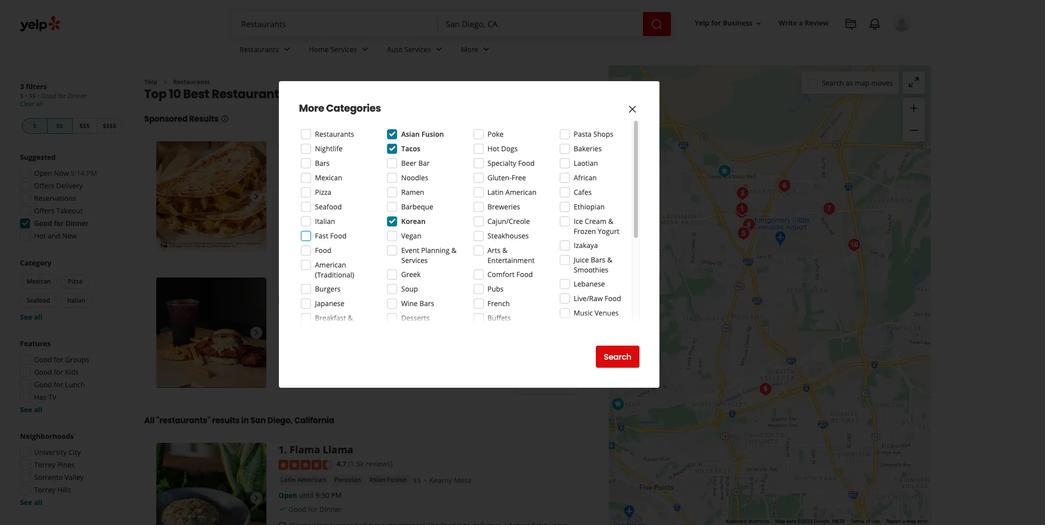 Task type: vqa. For each thing, say whether or not it's contained in the screenshot.


Task type: describe. For each thing, give the bounding box(es) containing it.
offers for offers delivery
[[34, 181, 54, 190]]

0 vertical spatial bars
[[315, 158, 330, 168]]

0 horizontal spatial san
[[250, 415, 266, 426]]

& inside 'breakfast & brunch'
[[348, 313, 353, 323]]

0 vertical spatial restaurants link
[[232, 36, 301, 65]]

delivery inside group
[[56, 181, 83, 190]]

taco
[[279, 141, 302, 155]]

see for good
[[20, 405, 32, 414]]

has tv
[[34, 392, 56, 402]]

asian inside the more categories dialog
[[401, 129, 420, 139]]

second
[[529, 190, 553, 200]]

ramen
[[401, 187, 424, 197]]

groups
[[65, 355, 89, 364]]

few
[[526, 200, 538, 210]]

i…"
[[340, 210, 349, 220]]

1 horizontal spatial i
[[400, 200, 402, 210]]

in
[[241, 415, 249, 426]]

2 vertical spatial dinner
[[320, 504, 342, 514]]

24 chevron down v2 image for more
[[481, 43, 493, 55]]

0 horizontal spatial the
[[302, 190, 313, 200]]

ice cream & frozen yogurt
[[574, 216, 620, 236]]

group containing features
[[17, 339, 124, 415]]

sorrento valley
[[34, 472, 84, 482]]

(new)
[[354, 310, 372, 319]]

linda
[[426, 310, 444, 320]]

next image for main chick hot chicken
[[251, 327, 263, 339]]

torrey for torrey pines
[[34, 460, 55, 469]]

dinner inside group
[[66, 218, 89, 228]]

2 my from the left
[[491, 200, 501, 210]]

$$$
[[79, 122, 90, 130]]

music venues
[[574, 308, 619, 318]]

breakfast inside 'breakfast & brunch'
[[315, 313, 346, 323]]

food for specialty food
[[518, 158, 535, 168]]

restaurants inside the more categories dialog
[[315, 129, 354, 139]]

kids
[[65, 367, 79, 377]]

$ inside button
[[33, 122, 36, 130]]

search for search
[[604, 351, 632, 362]]

asian inside button
[[369, 475, 386, 484]]

american inside the 'american (new)' button
[[324, 310, 353, 319]]

planning
[[421, 245, 450, 255]]

1 horizontal spatial the
[[401, 190, 411, 200]]

breakfast & brunch inside the more categories dialog
[[315, 313, 353, 333]]

more categories dialog
[[0, 0, 1046, 525]]

vista
[[446, 310, 462, 320]]

main chick hot chicken image
[[608, 394, 628, 414]]

when
[[379, 200, 398, 210]]

next image
[[251, 492, 263, 504]]

until for until 9:30 pm
[[299, 490, 314, 500]]

havana grill image
[[756, 379, 776, 399]]

steamy piggy image
[[733, 183, 753, 203]]

italian button
[[61, 293, 92, 308]]

american inside the latin american button
[[298, 475, 326, 484]]

top 10 best restaurants near san diego, california
[[144, 86, 444, 102]]

0 vertical spatial chicken
[[357, 278, 397, 291]]

0 horizontal spatial got
[[380, 190, 390, 200]]

shortcuts
[[748, 519, 770, 524]]

map data ©2023 google, inegi
[[776, 519, 845, 524]]

1 horizontal spatial san
[[319, 86, 342, 102]]

taco bell link
[[279, 141, 323, 155]]

dogs
[[501, 144, 518, 153]]

take
[[330, 200, 344, 210]]

2 horizontal spatial got
[[479, 200, 489, 210]]

brunch inside 'breakfast & brunch'
[[315, 323, 339, 333]]

"so the line was short and i got to the speaker really quick. it took them a second to answer and take my order. when i got to the window and got my food a few things were wrong so i…"
[[290, 190, 561, 220]]

hot for hot dogs
[[488, 144, 500, 153]]

fast
[[315, 231, 328, 240]]

good up "good for lunch"
[[34, 367, 52, 377]]

$$ inside button
[[56, 122, 63, 130]]

see all for good
[[20, 405, 43, 414]]

24 chevron down v2 image for restaurants
[[281, 43, 293, 55]]

a up the few
[[523, 190, 527, 200]]

asian fusion inside the more categories dialog
[[401, 129, 444, 139]]

for inside 3 filters $ • $$ • good for dinner clear all
[[58, 92, 66, 100]]

american (new) link
[[322, 310, 374, 320]]

breakfast & brunch button
[[279, 161, 341, 171]]

1 my from the left
[[345, 200, 355, 210]]

3
[[20, 82, 24, 91]]

good for dinner inside group
[[34, 218, 89, 228]]

italian inside italian button
[[67, 296, 85, 305]]

order
[[545, 378, 568, 389]]

quick.
[[461, 190, 480, 200]]

sandwiches
[[281, 310, 316, 319]]

auto services link
[[379, 36, 453, 65]]

pubs
[[488, 284, 504, 294]]

next image for taco bell
[[251, 191, 263, 203]]

offers takeout
[[34, 206, 83, 215]]

search button
[[596, 346, 640, 368]]

more for more categories
[[299, 101, 324, 115]]

food for comfort food
[[517, 270, 533, 279]]

bars for wine bars
[[420, 299, 434, 308]]

24 chevron down v2 image for home services
[[359, 43, 371, 55]]

near
[[288, 86, 317, 102]]

hot and new
[[34, 231, 77, 240]]

notifications image
[[869, 18, 881, 30]]

a left the few
[[520, 200, 524, 210]]

map
[[776, 519, 786, 524]]

tacos link
[[382, 161, 403, 171]]

seafood inside button
[[27, 296, 50, 305]]

24 chevron down v2 image for auto services
[[433, 43, 445, 55]]

wine
[[401, 299, 418, 308]]

am
[[331, 176, 342, 186]]

woomiok image
[[734, 223, 754, 243]]

breakfast & brunch inside "breakfast & brunch" button
[[281, 161, 339, 170]]

reviews) for 4.3 (232 reviews)
[[364, 294, 391, 303]]

mikami bar & revolving sushi image
[[715, 161, 735, 181]]

0 vertical spatial i
[[376, 190, 378, 200]]

services for auto services
[[405, 44, 431, 54]]

1 horizontal spatial hot
[[336, 278, 355, 291]]

$ button
[[22, 118, 47, 134]]

french
[[488, 299, 510, 308]]

bud's louisiana cafe image
[[819, 199, 839, 219]]

report
[[887, 519, 901, 524]]

16 speech v2 image
[[279, 356, 287, 364]]

16 speaks spanish v2 image
[[279, 340, 287, 348]]

cream
[[585, 216, 607, 226]]

flama llama image
[[732, 199, 752, 219]]

fusion inside the more categories dialog
[[422, 129, 444, 139]]

so
[[330, 210, 338, 220]]

16 chevron down v2 image
[[755, 19, 763, 27]]

pm for sponsored results
[[331, 490, 342, 500]]

business categories element
[[232, 36, 911, 65]]

features
[[20, 339, 51, 348]]

1 horizontal spatial california
[[385, 86, 444, 102]]

1 horizontal spatial diego,
[[345, 86, 383, 102]]

kearny mesa
[[429, 475, 472, 485]]

4.3 (232 reviews)
[[337, 294, 391, 303]]

all for neighborhoods
[[34, 498, 43, 507]]

chicken inside chicken shop button
[[380, 310, 404, 319]]

izakaya
[[574, 240, 598, 250]]

all for features
[[34, 405, 43, 414]]

1 horizontal spatial to
[[416, 200, 423, 210]]

torrey hills
[[34, 485, 71, 495]]

previous image for open until 1:00 am
[[160, 191, 172, 203]]

map for moves
[[855, 78, 870, 87]]

yogurt
[[598, 226, 620, 236]]

0 horizontal spatial to
[[392, 190, 399, 200]]

fast food
[[315, 231, 347, 240]]

window
[[437, 200, 463, 210]]

venues
[[595, 308, 619, 318]]

reviews) for 4.7 (1.5k reviews)
[[366, 459, 393, 469]]

cross street image
[[732, 202, 752, 222]]

group containing category
[[18, 258, 124, 322]]

$$ button
[[47, 118, 72, 134]]

linda vista
[[426, 310, 462, 320]]

frozen
[[574, 226, 596, 236]]

mexican inside "button"
[[27, 277, 51, 286]]

steakhouses
[[488, 231, 529, 240]]

& inside button
[[311, 161, 316, 170]]

all inside 3 filters $ • $$ • good for dinner clear all
[[36, 100, 42, 108]]

until for until 1:00 am
[[299, 176, 314, 186]]

latin inside the latin american button
[[281, 475, 296, 484]]

good for groups
[[34, 355, 89, 364]]

hills
[[57, 485, 71, 495]]

$$$$
[[103, 122, 116, 130]]

open for open
[[279, 325, 297, 335]]

1 horizontal spatial good for dinner
[[289, 504, 342, 514]]

shop
[[405, 310, 420, 319]]

search for search as map moves
[[822, 78, 844, 87]]

torrey for torrey hills
[[34, 485, 55, 495]]

pizza inside the more categories dialog
[[315, 187, 332, 197]]

comfort food
[[488, 270, 533, 279]]

2 horizontal spatial takeout
[[396, 379, 419, 388]]

event planning & services
[[401, 245, 457, 265]]

more link
[[453, 36, 501, 65]]

latin american inside the more categories dialog
[[488, 187, 537, 197]]

bar
[[419, 158, 430, 168]]

entertainment
[[488, 256, 535, 265]]

good up has tv
[[34, 380, 52, 389]]

2 horizontal spatial the
[[425, 200, 435, 210]]

live/raw
[[574, 294, 603, 303]]

16 checkmark v2 image for delivery
[[279, 234, 287, 242]]

search image
[[651, 18, 663, 30]]

good up hot and new in the top left of the page
[[34, 218, 52, 228]]

buffets
[[488, 313, 511, 323]]

breakfast inside button
[[281, 161, 310, 170]]

group containing neighborhoods
[[17, 431, 124, 508]]

kitakata ramen ban nai - san diego image
[[739, 215, 759, 235]]

food for live/raw food
[[605, 294, 621, 303]]

chicken shop link
[[378, 310, 422, 320]]

write a review link
[[775, 14, 833, 32]]

for down offers takeout
[[54, 218, 64, 228]]

latin inside the more categories dialog
[[488, 187, 504, 197]]

as
[[846, 78, 853, 87]]

valley
[[65, 472, 84, 482]]

see all button for university city
[[20, 498, 43, 507]]

write
[[779, 18, 797, 28]]

restaurants inside business categories element
[[240, 44, 279, 54]]

things
[[539, 200, 559, 210]]

lunch
[[65, 380, 85, 389]]

american down "free"
[[506, 187, 537, 197]]

bars for juice bars & smoothies
[[591, 255, 606, 265]]

see for university
[[20, 498, 32, 507]]

slideshow element for main
[[156, 278, 267, 388]]

laotian
[[574, 158, 598, 168]]



Task type: locate. For each thing, give the bounding box(es) containing it.
& up "smoothies" at the right of the page
[[608, 255, 613, 265]]

new
[[62, 231, 77, 240]]

offers up reservations
[[34, 181, 54, 190]]

1 slideshow element from the top
[[156, 141, 267, 252]]

previous image for open until 9:30 pm
[[160, 492, 172, 504]]

zoom out image
[[908, 124, 920, 136]]

mexican button
[[20, 274, 57, 289]]

1 vertical spatial more
[[299, 101, 324, 115]]

search down venues
[[604, 351, 632, 362]]

dinner up '$$$'
[[68, 92, 87, 100]]

1 vertical spatial bars
[[591, 255, 606, 265]]

all down seafood button
[[34, 312, 43, 322]]

start
[[525, 378, 543, 389]]

chicken shop button
[[378, 310, 422, 320]]

good for kids
[[34, 367, 79, 377]]

0 horizontal spatial more
[[299, 101, 324, 115]]

2 • from the left
[[37, 92, 40, 100]]

breakfast & brunch
[[281, 161, 339, 170], [315, 313, 353, 333]]

2 24 chevron down v2 image from the left
[[433, 43, 445, 55]]

see all down seafood button
[[20, 312, 43, 322]]

None search field
[[233, 12, 673, 36]]

good for dinner down open until 9:30 pm
[[289, 504, 342, 514]]

1 vertical spatial next image
[[251, 327, 263, 339]]

juice
[[574, 255, 589, 265]]

pm for 3 filters
[[86, 168, 97, 178]]

1 vertical spatial see all button
[[20, 405, 43, 414]]

2 previous image from the top
[[160, 492, 172, 504]]

user actions element
[[687, 13, 925, 74]]

2 see from the top
[[20, 405, 32, 414]]

24 chevron down v2 image right auto services at the top left
[[433, 43, 445, 55]]

1 offers from the top
[[34, 181, 54, 190]]

open up 16 speaks spanish v2 icon
[[279, 325, 297, 335]]

16 chevron right v2 image
[[161, 78, 169, 86]]

peruvian link
[[332, 475, 363, 485]]

for down good for kids
[[54, 380, 63, 389]]

24 chevron down v2 image inside auto services link
[[433, 43, 445, 55]]

breakfast & brunch down japanese
[[315, 313, 353, 333]]

4.7 star rating image
[[279, 460, 333, 470]]

my down took
[[491, 200, 501, 210]]

top
[[144, 86, 167, 102]]

9:30
[[316, 490, 330, 500]]

ethiopian
[[574, 202, 605, 211]]

yelp left business
[[695, 18, 710, 28]]

& inside the juice bars & smoothies
[[608, 255, 613, 265]]

torrey up sorrento
[[34, 460, 55, 469]]

yelp for yelp link
[[144, 78, 157, 86]]

0 horizontal spatial mexican
[[27, 277, 51, 286]]

mexican up was
[[315, 173, 342, 182]]

home services
[[309, 44, 357, 54]]

1 vertical spatial mexican
[[27, 277, 51, 286]]

1 horizontal spatial seafood
[[315, 202, 342, 211]]

american (new) button
[[322, 310, 374, 320]]

open for open until 9:30 pm
[[279, 490, 297, 500]]

0 horizontal spatial $$
[[29, 92, 36, 100]]

24 chevron down v2 image
[[359, 43, 371, 55], [481, 43, 493, 55]]

korean
[[401, 216, 426, 226]]

1 horizontal spatial latin
[[488, 187, 504, 197]]

slideshow element
[[156, 141, 267, 252], [156, 278, 267, 388], [156, 443, 267, 525]]

main
[[279, 278, 304, 291]]

1 vertical spatial torrey
[[34, 485, 55, 495]]

california down auto services link
[[385, 86, 444, 102]]

0 vertical spatial california
[[385, 86, 444, 102]]

0 vertical spatial tacos
[[401, 144, 421, 153]]

& right the planning
[[452, 245, 457, 255]]

services right home
[[331, 44, 357, 54]]

2 vertical spatial $$
[[413, 475, 421, 485]]

0 vertical spatial see
[[20, 312, 32, 322]]

pasta shops
[[574, 129, 614, 139]]

.
[[284, 443, 287, 457]]

1 until from the top
[[299, 176, 314, 186]]

2 until from the top
[[299, 490, 314, 500]]

2 vertical spatial slideshow element
[[156, 443, 267, 525]]

1 vertical spatial diego,
[[268, 415, 293, 426]]

latin american up the food
[[488, 187, 537, 197]]

see all down the torrey hills
[[20, 498, 43, 507]]

1 • from the left
[[25, 92, 27, 100]]

good down features
[[34, 355, 52, 364]]

open down the "latin american" link
[[279, 490, 297, 500]]

asian
[[401, 129, 420, 139], [369, 475, 386, 484]]

1 horizontal spatial asian
[[401, 129, 420, 139]]

1 vertical spatial breakfast
[[315, 313, 346, 323]]

diego, up 1
[[268, 415, 293, 426]]

24 chevron down v2 image left home
[[281, 43, 293, 55]]

business
[[723, 18, 753, 28]]

mesa
[[454, 475, 472, 485]]

see all for university
[[20, 498, 43, 507]]

0 vertical spatial see all
[[20, 312, 43, 322]]

2 horizontal spatial delivery
[[354, 379, 378, 388]]

until down "breakfast & brunch" button
[[299, 176, 314, 186]]

dinner
[[68, 92, 87, 100], [66, 218, 89, 228], [320, 504, 342, 514]]

vegan
[[401, 231, 422, 240]]

and down line
[[315, 200, 328, 210]]

16 checkmark v2 image
[[320, 234, 328, 242], [279, 379, 287, 387], [344, 379, 352, 387], [386, 379, 394, 387]]

0 vertical spatial pizza
[[315, 187, 332, 197]]

previous image
[[160, 327, 172, 339]]

0 vertical spatial offers
[[34, 181, 54, 190]]

good
[[41, 92, 56, 100], [34, 218, 52, 228], [34, 355, 52, 364], [34, 367, 52, 377], [34, 380, 52, 389], [289, 504, 306, 514]]

asian fusion
[[401, 129, 444, 139], [369, 475, 407, 484]]

0 vertical spatial slideshow element
[[156, 141, 267, 252]]

1 horizontal spatial 24 chevron down v2 image
[[481, 43, 493, 55]]

0 horizontal spatial seafood
[[27, 296, 50, 305]]

map for error
[[907, 519, 917, 524]]

bars down nightlife
[[315, 158, 330, 168]]

slideshow element for taco
[[156, 141, 267, 252]]

1 see all button from the top
[[20, 312, 43, 322]]

0 vertical spatial map
[[855, 78, 870, 87]]

•
[[25, 92, 27, 100], [37, 92, 40, 100]]

0 horizontal spatial i
[[376, 190, 378, 200]]

juice bars & smoothies
[[574, 255, 613, 275]]

see all button down has
[[20, 405, 43, 414]]

1 vertical spatial see
[[20, 405, 32, 414]]

2 vertical spatial takeout
[[396, 379, 419, 388]]

pizza up italian button
[[68, 277, 82, 286]]

next image
[[251, 191, 263, 203], [251, 327, 263, 339]]

24 chevron down v2 image
[[281, 43, 293, 55], [433, 43, 445, 55]]

all down has
[[34, 405, 43, 414]]

$ down 3
[[20, 92, 23, 100]]

open for open until 1:00 am
[[279, 176, 297, 186]]

2 16 speech v2 image from the top
[[279, 522, 287, 525]]

arts & entertainment
[[488, 245, 535, 265]]

1 next image from the top
[[251, 191, 263, 203]]

expand map image
[[908, 76, 920, 88]]

brunch down japanese
[[315, 323, 339, 333]]

free
[[512, 173, 526, 182]]

sandwiches button
[[279, 310, 318, 320]]

1 16 checkmark v2 image from the top
[[279, 234, 287, 242]]

16 checkmark v2 image
[[279, 234, 287, 242], [279, 505, 287, 513]]

american down japanese
[[324, 310, 353, 319]]

0 horizontal spatial california
[[295, 415, 334, 426]]

0 vertical spatial yelp
[[695, 18, 710, 28]]

yelp for business
[[695, 18, 753, 28]]

2 vertical spatial see all button
[[20, 498, 43, 507]]

for inside button
[[712, 18, 721, 28]]

0 vertical spatial search
[[822, 78, 844, 87]]

see all button down seafood button
[[20, 312, 43, 322]]

gluten-free
[[488, 173, 526, 182]]

& up yogurt
[[609, 216, 614, 226]]

auto
[[387, 44, 403, 54]]

reviews)
[[364, 294, 391, 303], [366, 459, 393, 469]]

1 vertical spatial san
[[250, 415, 266, 426]]

fusion inside button
[[387, 475, 407, 484]]

mexican inside the more categories dialog
[[315, 173, 342, 182]]

group
[[903, 98, 925, 142], [17, 152, 124, 244], [18, 258, 124, 322], [17, 339, 124, 415], [17, 431, 124, 508]]

asian fusion up bar
[[401, 129, 444, 139]]

3 see from the top
[[20, 498, 32, 507]]

smoothies
[[574, 265, 609, 275]]

ice
[[574, 216, 583, 226]]

& up open until 1:00 am
[[311, 161, 316, 170]]

1 horizontal spatial got
[[404, 200, 414, 210]]

1 vertical spatial until
[[299, 490, 314, 500]]

until down the "latin american" link
[[299, 490, 314, 500]]

and
[[362, 190, 374, 200], [315, 200, 328, 210], [465, 200, 477, 210], [48, 231, 60, 240]]

bars up "smoothies" at the right of the page
[[591, 255, 606, 265]]

0 vertical spatial latin american
[[488, 187, 537, 197]]

0 vertical spatial previous image
[[160, 191, 172, 203]]

2 offers from the top
[[34, 206, 54, 215]]

open inside group
[[34, 168, 52, 178]]

asian fusion button
[[367, 475, 409, 485]]

for
[[712, 18, 721, 28], [58, 92, 66, 100], [54, 218, 64, 228], [54, 355, 63, 364], [54, 367, 63, 377], [54, 380, 63, 389], [308, 504, 318, 514]]

american up open until 9:30 pm
[[298, 475, 326, 484]]

map region
[[603, 13, 988, 525]]

tacos up 'beer'
[[401, 144, 421, 153]]

fusion up bar
[[422, 129, 444, 139]]

1 previous image from the top
[[160, 191, 172, 203]]

really
[[441, 190, 459, 200]]

sandwiches link
[[279, 310, 318, 320]]

san right near
[[319, 86, 342, 102]]

close image
[[627, 103, 639, 115]]

0 vertical spatial more
[[461, 44, 479, 54]]

i right when
[[400, 200, 402, 210]]

$ inside 3 filters $ • $$ • good for dinner clear all
[[20, 92, 23, 100]]

bakeries
[[574, 144, 602, 153]]

1 horizontal spatial bars
[[420, 299, 434, 308]]

asian down 4.7 (1.5k reviews) on the left
[[369, 475, 386, 484]]

reservations
[[34, 193, 76, 203]]

see all down has
[[20, 405, 43, 414]]

and left new
[[48, 231, 60, 240]]

more for more
[[461, 44, 479, 54]]

dinner down 9:30
[[320, 504, 342, 514]]

& inside event planning & services
[[452, 245, 457, 255]]

good for dinner down offers takeout
[[34, 218, 89, 228]]

dinner inside 3 filters $ • $$ • good for dinner clear all
[[68, 92, 87, 100]]

1 vertical spatial yelp
[[144, 78, 157, 86]]

directions
[[528, 233, 568, 244]]

best
[[183, 86, 209, 102]]

american inside american (traditional)
[[315, 260, 346, 270]]

1 vertical spatial restaurants link
[[173, 78, 210, 86]]

all
[[36, 100, 42, 108], [34, 312, 43, 322], [34, 405, 43, 414], [34, 498, 43, 507]]

a right report on the bottom right
[[903, 519, 905, 524]]

line
[[314, 190, 326, 200]]

food up "free"
[[518, 158, 535, 168]]

search
[[822, 78, 844, 87], [604, 351, 632, 362]]

0 vertical spatial $$
[[29, 92, 36, 100]]

yelp left the 16 chevron right v2 'icon'
[[144, 78, 157, 86]]

asian fusion down 4.7 (1.5k reviews) on the left
[[369, 475, 407, 484]]

16 checkmark v2 image for good for dinner
[[279, 505, 287, 513]]

1 vertical spatial $
[[33, 122, 36, 130]]

1 torrey from the top
[[34, 460, 55, 469]]

breweries
[[488, 202, 520, 211]]

0 vertical spatial good for dinner
[[34, 218, 89, 228]]

services right auto
[[405, 44, 431, 54]]

1 vertical spatial chicken
[[380, 310, 404, 319]]

2 vertical spatial bars
[[420, 299, 434, 308]]

& left (new) at the bottom left of page
[[348, 313, 353, 323]]

seafood down mexican "button"
[[27, 296, 50, 305]]

park social image
[[775, 176, 795, 196]]

the down speaker in the top of the page
[[425, 200, 435, 210]]

delivery left 'fast'
[[289, 234, 312, 243]]

1 . flama llama
[[279, 443, 354, 457]]

0 vertical spatial fusion
[[422, 129, 444, 139]]

0 horizontal spatial pm
[[86, 168, 97, 178]]

food for fast food
[[330, 231, 347, 240]]

for left business
[[712, 18, 721, 28]]

asian fusion inside button
[[369, 475, 407, 484]]

& right arts
[[503, 245, 508, 255]]

0 horizontal spatial my
[[345, 200, 355, 210]]

0 vertical spatial mexican
[[315, 173, 342, 182]]

0 horizontal spatial yelp
[[144, 78, 157, 86]]

0 vertical spatial asian
[[401, 129, 420, 139]]

1 see all from the top
[[20, 312, 43, 322]]

$$$ button
[[72, 118, 97, 134]]

group containing suggested
[[17, 152, 124, 244]]

error
[[918, 519, 928, 524]]

$$ inside 3 filters $ • $$ • good for dinner clear all
[[29, 92, 36, 100]]

16 speech v2 image
[[279, 191, 287, 200], [279, 522, 287, 525]]

hot dogs
[[488, 144, 518, 153]]

1 24 chevron down v2 image from the left
[[359, 43, 371, 55]]

0 vertical spatial breakfast
[[281, 161, 310, 170]]

1 vertical spatial pm
[[331, 490, 342, 500]]

hot up category
[[34, 231, 46, 240]]

2 16 checkmark v2 image from the top
[[279, 505, 287, 513]]

1 vertical spatial latin american
[[281, 475, 326, 484]]

bars up linda
[[420, 299, 434, 308]]

a right "write"
[[799, 18, 803, 28]]

3 see all from the top
[[20, 498, 43, 507]]

1 horizontal spatial search
[[822, 78, 844, 87]]

3 see all button from the top
[[20, 498, 43, 507]]

1 horizontal spatial latin american
[[488, 187, 537, 197]]

2 horizontal spatial $$
[[413, 475, 421, 485]]

yelp inside button
[[695, 18, 710, 28]]

16 speech v2 image down open until 9:30 pm
[[279, 522, 287, 525]]

fusion
[[422, 129, 444, 139], [387, 475, 407, 484]]

the up 'barbeque'
[[401, 190, 411, 200]]

yelp
[[695, 18, 710, 28], [144, 78, 157, 86]]

1 vertical spatial reviews)
[[366, 459, 393, 469]]

0 vertical spatial see all button
[[20, 312, 43, 322]]

american (traditional)
[[315, 260, 354, 280]]

american up (traditional)
[[315, 260, 346, 270]]

(232
[[348, 294, 363, 303]]

1 vertical spatial $$
[[56, 122, 63, 130]]

wine bars
[[401, 299, 434, 308]]

3 slideshow element from the top
[[156, 443, 267, 525]]

pizza button
[[61, 274, 89, 289]]

all right clear in the left top of the page
[[36, 100, 42, 108]]

1 see from the top
[[20, 312, 32, 322]]

all
[[144, 415, 155, 426]]

1 vertical spatial good for dinner
[[289, 504, 342, 514]]

cucina basilico image
[[844, 235, 865, 255]]

0 horizontal spatial italian
[[67, 296, 85, 305]]

for down open until 9:30 pm
[[308, 504, 318, 514]]

flama llama image
[[156, 443, 267, 525]]

mexican
[[315, 173, 342, 182], [27, 277, 51, 286]]

good down open until 9:30 pm
[[289, 504, 306, 514]]

$$ down filters on the left top
[[29, 92, 36, 100]]

1 horizontal spatial •
[[37, 92, 40, 100]]

0 vertical spatial reviews)
[[364, 294, 391, 303]]

2 next image from the top
[[251, 327, 263, 339]]

2 slideshow element from the top
[[156, 278, 267, 388]]

poke
[[488, 129, 504, 139]]

comfort
[[488, 270, 515, 279]]

san
[[319, 86, 342, 102], [250, 415, 266, 426]]

$$ left kearny
[[413, 475, 421, 485]]

diego, down home services link
[[345, 86, 383, 102]]

to down speaker in the top of the page
[[416, 200, 423, 210]]

food down entertainment
[[517, 270, 533, 279]]

seafood button
[[20, 293, 57, 308]]

all for category
[[34, 312, 43, 322]]

specialty
[[488, 158, 517, 168]]

pizza inside 'button'
[[68, 277, 82, 286]]

services inside event planning & services
[[401, 256, 428, 265]]

offers for offers takeout
[[34, 206, 54, 215]]

pm right 9:30
[[331, 490, 342, 500]]

& inside arts & entertainment
[[503, 245, 508, 255]]

taco bell image
[[156, 141, 267, 252]]

24 chevron down v2 image inside home services link
[[359, 43, 371, 55]]

1 vertical spatial italian
[[67, 296, 85, 305]]

hot inside the more categories dialog
[[488, 144, 500, 153]]

1 horizontal spatial breakfast
[[315, 313, 346, 323]]

16 checkmark v2 image down open until 9:30 pm
[[279, 505, 287, 513]]

& inside ice cream & frozen yogurt
[[609, 216, 614, 226]]

1 horizontal spatial more
[[461, 44, 479, 54]]

takeout inside group
[[56, 206, 83, 215]]

1 horizontal spatial pizza
[[315, 187, 332, 197]]

0 horizontal spatial fusion
[[387, 475, 407, 484]]

for up "good for lunch"
[[54, 367, 63, 377]]

1 vertical spatial dinner
[[66, 218, 89, 228]]

1 vertical spatial 16 speech v2 image
[[279, 522, 287, 525]]

pm right '5:14'
[[86, 168, 97, 178]]

food down 'fast'
[[315, 245, 332, 255]]

latin down "4.7 star rating" image at bottom
[[281, 475, 296, 484]]

latin american inside button
[[281, 475, 326, 484]]

2 vertical spatial delivery
[[354, 379, 378, 388]]

beer bar
[[401, 158, 430, 168]]

see all button for good for groups
[[20, 405, 43, 414]]

reviews) up (new) at the bottom left of page
[[364, 294, 391, 303]]

24 chevron down v2 image inside restaurants link
[[281, 43, 293, 55]]

previous image
[[160, 191, 172, 203], [160, 492, 172, 504]]

2 horizontal spatial bars
[[591, 255, 606, 265]]

1 24 chevron down v2 image from the left
[[281, 43, 293, 55]]

0 vertical spatial latin
[[488, 187, 504, 197]]

open down suggested
[[34, 168, 52, 178]]

review
[[805, 18, 829, 28]]

0 horizontal spatial asian
[[369, 475, 386, 484]]

good down filters on the left top
[[41, 92, 56, 100]]

0 vertical spatial breakfast & brunch
[[281, 161, 339, 170]]

yelp for yelp for business
[[695, 18, 710, 28]]

2 see all button from the top
[[20, 405, 43, 414]]

search inside button
[[604, 351, 632, 362]]

16 info v2 image
[[221, 115, 229, 123]]

and inside group
[[48, 231, 60, 240]]

0 vertical spatial pm
[[86, 168, 97, 178]]

breakfast down japanese
[[315, 313, 346, 323]]

wrong
[[308, 210, 328, 220]]

flama llama link
[[290, 443, 354, 457]]

california up 1 . flama llama
[[295, 415, 334, 426]]

good inside 3 filters $ • $$ • good for dinner clear all
[[41, 92, 56, 100]]

2 24 chevron down v2 image from the left
[[481, 43, 493, 55]]

pm
[[86, 168, 97, 178], [331, 490, 342, 500]]

google image
[[612, 512, 645, 525]]

were
[[290, 210, 306, 220]]

food
[[518, 158, 535, 168], [330, 231, 347, 240], [315, 245, 332, 255], [517, 270, 533, 279], [605, 294, 621, 303]]

open up ""so"
[[279, 176, 297, 186]]

more inside business categories element
[[461, 44, 479, 54]]

bars inside the juice bars & smoothies
[[591, 255, 606, 265]]

projects image
[[845, 18, 857, 30]]

beer
[[401, 158, 417, 168]]

and up order.
[[362, 190, 374, 200]]

4.3 star rating image
[[279, 295, 333, 305]]

16 speech v2 image left ""so"
[[279, 191, 287, 200]]

0 vertical spatial next image
[[251, 191, 263, 203]]

zoom in image
[[908, 102, 920, 114]]

1 vertical spatial hot
[[34, 231, 46, 240]]

hot down poke
[[488, 144, 500, 153]]

italian inside the more categories dialog
[[315, 216, 335, 226]]

1 vertical spatial i
[[400, 200, 402, 210]]

search left as
[[822, 78, 844, 87]]

2 torrey from the top
[[34, 485, 55, 495]]

latin american down "4.7 star rating" image at bottom
[[281, 475, 326, 484]]

tacos inside button
[[384, 161, 401, 170]]

sorrento
[[34, 472, 63, 482]]

google,
[[814, 519, 831, 524]]

clear all link
[[20, 100, 42, 108]]

italian up 'fast'
[[315, 216, 335, 226]]

1 vertical spatial seafood
[[27, 296, 50, 305]]

gluten-
[[488, 173, 512, 182]]

home services link
[[301, 36, 379, 65]]

2 see all from the top
[[20, 405, 43, 414]]

1 16 speech v2 image from the top
[[279, 191, 287, 200]]

services for home services
[[331, 44, 357, 54]]

1 horizontal spatial takeout
[[330, 234, 354, 243]]

open for open now 5:14 pm
[[34, 168, 52, 178]]

1 vertical spatial map
[[907, 519, 917, 524]]

i up order.
[[376, 190, 378, 200]]

0 vertical spatial seafood
[[315, 202, 342, 211]]

main chick hot chicken image
[[156, 278, 267, 388]]

24 chevron down v2 image inside more link
[[481, 43, 493, 55]]

for up good for kids
[[54, 355, 63, 364]]

seafood inside the more categories dialog
[[315, 202, 342, 211]]

brunch inside button
[[317, 161, 339, 170]]

and down quick.
[[465, 200, 477, 210]]

1 vertical spatial delivery
[[289, 234, 312, 243]]

2 horizontal spatial to
[[554, 190, 561, 200]]

0 vertical spatial 16 checkmark v2 image
[[279, 234, 287, 242]]

mexican down category
[[27, 277, 51, 286]]

data
[[787, 519, 797, 524]]

hot for hot and new
[[34, 231, 46, 240]]

asian up 'beer'
[[401, 129, 420, 139]]

san right the "in"
[[250, 415, 266, 426]]

cafes
[[574, 187, 592, 197]]

more inside dialog
[[299, 101, 324, 115]]

$$ right $ button
[[56, 122, 63, 130]]

0 horizontal spatial latin american
[[281, 475, 326, 484]]

tacos inside the more categories dialog
[[401, 144, 421, 153]]

results
[[212, 415, 240, 426]]

1 vertical spatial see all
[[20, 405, 43, 414]]



